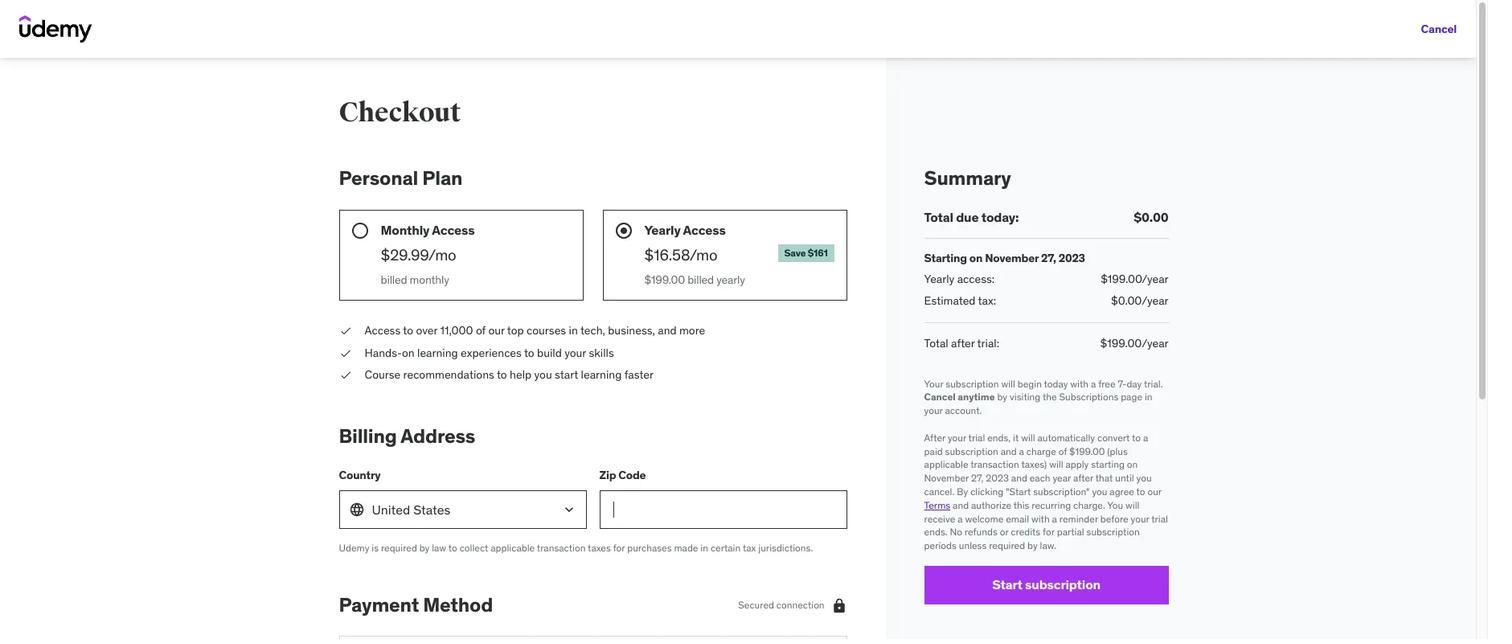 Task type: describe. For each thing, give the bounding box(es) containing it.
your subscription will begin today with a free 7-day trial. cancel anytime
[[924, 378, 1163, 403]]

payment method
[[339, 592, 493, 617]]

country
[[339, 468, 381, 483]]

will right it
[[1021, 432, 1035, 444]]

will inside and authorize this recurring charge. you will receive a welcome email with a reminder before your trial ends. no refunds or credits for partial subscription periods unless required by law.
[[1126, 499, 1140, 511]]

unless
[[959, 540, 987, 552]]

access for monthly access $29.99/mo billed monthly
[[432, 222, 475, 238]]

total after trial:
[[924, 336, 999, 351]]

trial:
[[977, 336, 999, 351]]

11,000
[[440, 323, 473, 338]]

2 horizontal spatial you
[[1137, 472, 1152, 484]]

yearly access
[[644, 222, 726, 238]]

total due today:
[[924, 209, 1019, 225]]

jurisdictions.
[[758, 542, 813, 554]]

/year for $0.00
[[1142, 294, 1169, 308]]

billing address
[[339, 424, 475, 449]]

taxes)
[[1021, 459, 1047, 471]]

page
[[1121, 391, 1143, 403]]

yearly for yearly access
[[644, 222, 681, 238]]

trial inside after your trial ends, it will automatically convert to a paid subscription and a charge of $199.00 (plus applicable transaction taxes) will apply starting on november 27, 2023 and each year after that until you cancel. by clicking "start subscription" you agree to our terms
[[968, 432, 985, 444]]

subscription inside after your trial ends, it will automatically convert to a paid subscription and a charge of $199.00 (plus applicable transaction taxes) will apply starting on november 27, 2023 and each year after that until you cancel. by clicking "start subscription" you agree to our terms
[[945, 445, 998, 457]]

subscription inside your subscription will begin today with a free 7-day trial. cancel anytime
[[946, 378, 999, 390]]

total for total due today:
[[924, 209, 953, 225]]

applicable inside after your trial ends, it will automatically convert to a paid subscription and a charge of $199.00 (plus applicable transaction taxes) will apply starting on november 27, 2023 and each year after that until you cancel. by clicking "start subscription" you agree to our terms
[[924, 459, 968, 471]]

secured connection
[[738, 599, 825, 611]]

0 horizontal spatial required
[[381, 542, 417, 554]]

faster
[[624, 368, 654, 382]]

1 horizontal spatial cancel
[[1421, 21, 1457, 36]]

billing
[[339, 424, 397, 449]]

required inside and authorize this recurring charge. you will receive a welcome email with a reminder before your trial ends. no refunds or credits for partial subscription periods unless required by law.
[[989, 540, 1025, 552]]

that
[[1096, 472, 1113, 484]]

your
[[924, 378, 943, 390]]

billed inside monthly access $29.99/mo billed monthly
[[381, 272, 407, 287]]

$0.00 /year
[[1111, 294, 1169, 308]]

transaction inside after your trial ends, it will automatically convert to a paid subscription and a charge of $199.00 (plus applicable transaction taxes) will apply starting on november 27, 2023 and each year after that until you cancel. by clicking "start subscription" you agree to our terms
[[971, 459, 1019, 471]]

plan
[[422, 166, 463, 191]]

$199.00 up "7-"
[[1100, 336, 1142, 351]]

subscription inside start subscription button
[[1025, 577, 1101, 593]]

$29.99/mo
[[381, 245, 456, 265]]

certain
[[711, 542, 741, 554]]

your up start
[[565, 346, 586, 360]]

address
[[401, 424, 475, 449]]

1 vertical spatial applicable
[[491, 542, 535, 554]]

course recommendations to help you start learning faster
[[365, 368, 654, 382]]

or
[[1000, 526, 1009, 538]]

recurring
[[1032, 499, 1071, 511]]

agree
[[1110, 486, 1134, 498]]

0 horizontal spatial transaction
[[537, 542, 586, 554]]

you
[[1107, 499, 1123, 511]]

on for starting
[[970, 251, 983, 265]]

a up no
[[958, 513, 963, 525]]

ends,
[[987, 432, 1011, 444]]

access to over 11,000 of our top courses in tech, business, and more
[[365, 323, 705, 338]]

periods
[[924, 540, 957, 552]]

ends.
[[924, 526, 948, 538]]

$0.00 for $0.00 /year
[[1111, 294, 1142, 308]]

save $161
[[784, 247, 828, 259]]

by inside by visiting the subscriptions page in your account.
[[997, 391, 1007, 403]]

monthly
[[381, 222, 430, 238]]

no
[[950, 526, 962, 538]]

today:
[[982, 209, 1019, 225]]

build
[[537, 346, 562, 360]]

save
[[784, 247, 806, 259]]

udemy image
[[19, 15, 92, 43]]

Zip Code text field
[[599, 490, 847, 529]]

is
[[372, 542, 379, 554]]

your inside by visiting the subscriptions page in your account.
[[924, 405, 943, 417]]

"start
[[1006, 486, 1031, 498]]

and inside and authorize this recurring charge. you will receive a welcome email with a reminder before your trial ends. no refunds or credits for partial subscription periods unless required by law.
[[953, 499, 969, 511]]

estimated tax:
[[924, 294, 996, 308]]

access for yearly access
[[683, 222, 726, 238]]

2 vertical spatial you
[[1092, 486, 1107, 498]]

before
[[1101, 513, 1129, 525]]

monthly access $29.99/mo billed monthly
[[381, 222, 475, 287]]

$161
[[808, 247, 828, 259]]

access:
[[957, 272, 995, 286]]

visiting
[[1010, 391, 1041, 403]]

terms
[[924, 499, 950, 511]]

terms link
[[924, 499, 950, 511]]

of inside after your trial ends, it will automatically convert to a paid subscription and a charge of $199.00 (plus applicable transaction taxes) will apply starting on november 27, 2023 and each year after that until you cancel. by clicking "start subscription" you agree to our terms
[[1059, 445, 1067, 457]]

today
[[1044, 378, 1068, 390]]

1 horizontal spatial 27,
[[1041, 251, 1056, 265]]

0 horizontal spatial our
[[488, 323, 505, 338]]

subscription"
[[1033, 486, 1090, 498]]

1 /year from the top
[[1142, 272, 1169, 286]]

on for hands-
[[402, 346, 415, 360]]

more
[[679, 323, 705, 338]]

it
[[1013, 432, 1019, 444]]

to right agree
[[1137, 486, 1145, 498]]

convert
[[1097, 432, 1130, 444]]

help
[[510, 368, 532, 382]]

0 vertical spatial 2023
[[1059, 251, 1085, 265]]

hands-on learning experiences to build your skills
[[365, 346, 614, 360]]

receive
[[924, 513, 955, 525]]

personal plan
[[339, 166, 463, 191]]

payment
[[339, 592, 419, 617]]

hands-
[[365, 346, 402, 360]]

$199.00 /year for yearly access:
[[1101, 272, 1169, 286]]

cancel button
[[1421, 13, 1457, 45]]

2 billed from the left
[[688, 272, 714, 287]]

to left over
[[403, 323, 413, 338]]

law.
[[1040, 540, 1056, 552]]

and authorize this recurring charge. you will receive a welcome email with a reminder before your trial ends. no refunds or credits for partial subscription periods unless required by law.
[[924, 499, 1168, 552]]

after your trial ends, it will automatically convert to a paid subscription and a charge of $199.00 (plus applicable transaction taxes) will apply starting on november 27, 2023 and each year after that until you cancel. by clicking "start subscription" you agree to our terms
[[924, 432, 1162, 511]]

$0.00 for $0.00
[[1134, 209, 1169, 225]]

welcome
[[965, 513, 1004, 525]]

top
[[507, 323, 524, 338]]

monthly
[[410, 272, 449, 287]]

a up taxes) on the bottom right of the page
[[1019, 445, 1024, 457]]

by inside and authorize this recurring charge. you will receive a welcome email with a reminder before your trial ends. no refunds or credits for partial subscription periods unless required by law.
[[1028, 540, 1038, 552]]

each
[[1030, 472, 1050, 484]]

summary
[[924, 166, 1011, 191]]

free
[[1098, 378, 1116, 390]]

code
[[619, 468, 646, 483]]

to right convert
[[1132, 432, 1141, 444]]

the
[[1043, 391, 1057, 403]]

trial.
[[1144, 378, 1163, 390]]

and down it
[[1001, 445, 1017, 457]]

xsmall image
[[339, 323, 352, 339]]

begin
[[1018, 378, 1042, 390]]

subscriptions
[[1059, 391, 1119, 403]]



Task type: vqa. For each thing, say whether or not it's contained in the screenshot.
Powerpoint at the top
no



Task type: locate. For each thing, give the bounding box(es) containing it.
0 vertical spatial in
[[569, 323, 578, 338]]

billed left yearly
[[688, 272, 714, 287]]

udemy
[[339, 542, 369, 554]]

required
[[989, 540, 1025, 552], [381, 542, 417, 554]]

1 horizontal spatial applicable
[[924, 459, 968, 471]]

0 vertical spatial after
[[951, 336, 975, 351]]

subscription inside and authorize this recurring charge. you will receive a welcome email with a reminder before your trial ends. no refunds or credits for partial subscription periods unless required by law.
[[1087, 526, 1140, 538]]

2 vertical spatial on
[[1127, 459, 1138, 471]]

our
[[488, 323, 505, 338], [1148, 486, 1162, 498]]

1 vertical spatial transaction
[[537, 542, 586, 554]]

of up the hands-on learning experiences to build your skills
[[476, 323, 486, 338]]

you down the that
[[1092, 486, 1107, 498]]

1 horizontal spatial in
[[701, 542, 708, 554]]

1 xsmall image from the top
[[339, 346, 352, 361]]

transaction down ends,
[[971, 459, 1019, 471]]

after inside after your trial ends, it will automatically convert to a paid subscription and a charge of $199.00 (plus applicable transaction taxes) will apply starting on november 27, 2023 and each year after that until you cancel. by clicking "start subscription" you agree to our terms
[[1073, 472, 1094, 484]]

0 vertical spatial $199.00 /year
[[1101, 272, 1169, 286]]

your right after
[[948, 432, 966, 444]]

0 vertical spatial november
[[985, 251, 1039, 265]]

with inside your subscription will begin today with a free 7-day trial. cancel anytime
[[1070, 378, 1089, 390]]

/year
[[1142, 272, 1169, 286], [1142, 294, 1169, 308], [1142, 336, 1169, 351]]

experiences
[[461, 346, 522, 360]]

0 vertical spatial total
[[924, 209, 953, 225]]

0 vertical spatial our
[[488, 323, 505, 338]]

0 horizontal spatial applicable
[[491, 542, 535, 554]]

with inside and authorize this recurring charge. you will receive a welcome email with a reminder before your trial ends. no refunds or credits for partial subscription periods unless required by law.
[[1032, 513, 1050, 525]]

1 horizontal spatial transaction
[[971, 459, 1019, 471]]

zip
[[599, 468, 616, 483]]

a inside your subscription will begin today with a free 7-day trial. cancel anytime
[[1091, 378, 1096, 390]]

you right help
[[534, 368, 552, 382]]

yearly up $16.58/mo
[[644, 222, 681, 238]]

0 horizontal spatial for
[[613, 542, 625, 554]]

due
[[956, 209, 979, 225]]

1 horizontal spatial you
[[1092, 486, 1107, 498]]

1 horizontal spatial by
[[997, 391, 1007, 403]]

0 vertical spatial of
[[476, 323, 486, 338]]

2 vertical spatial in
[[701, 542, 708, 554]]

$199.00 /year up the day on the right bottom
[[1100, 336, 1169, 351]]

1 vertical spatial november
[[924, 472, 969, 484]]

0 vertical spatial trial
[[968, 432, 985, 444]]

yearly for yearly access:
[[924, 272, 955, 286]]

1 vertical spatial 27,
[[971, 472, 984, 484]]

1 vertical spatial in
[[1145, 391, 1153, 403]]

by left the visiting
[[997, 391, 1007, 403]]

2 horizontal spatial access
[[683, 222, 726, 238]]

1 vertical spatial our
[[1148, 486, 1162, 498]]

you right until
[[1137, 472, 1152, 484]]

connection
[[777, 599, 825, 611]]

a right convert
[[1143, 432, 1148, 444]]

0 horizontal spatial after
[[951, 336, 975, 351]]

total up the your at the right bottom
[[924, 336, 948, 351]]

$199.00 up apply
[[1069, 445, 1105, 457]]

cancel inside your subscription will begin today with a free 7-day trial. cancel anytime
[[924, 391, 956, 403]]

trial inside and authorize this recurring charge. you will receive a welcome email with a reminder before your trial ends. no refunds or credits for partial subscription periods unless required by law.
[[1152, 513, 1168, 525]]

2 horizontal spatial by
[[1028, 540, 1038, 552]]

0 vertical spatial you
[[534, 368, 552, 382]]

$199.00 up $0.00 /year
[[1101, 272, 1142, 286]]

1 vertical spatial learning
[[581, 368, 622, 382]]

2 vertical spatial /year
[[1142, 336, 1169, 351]]

1 horizontal spatial on
[[970, 251, 983, 265]]

in left tech,
[[569, 323, 578, 338]]

1 vertical spatial /year
[[1142, 294, 1169, 308]]

small image
[[831, 597, 847, 613]]

account.
[[945, 405, 982, 417]]

starting on november 27, 2023
[[924, 251, 1085, 265]]

0 horizontal spatial billed
[[381, 272, 407, 287]]

to right law
[[448, 542, 457, 554]]

and up "start
[[1011, 472, 1027, 484]]

0 vertical spatial /year
[[1142, 272, 1169, 286]]

yearly down the starting
[[924, 272, 955, 286]]

after
[[951, 336, 975, 351], [1073, 472, 1094, 484]]

courses
[[527, 323, 566, 338]]

applicable down paid
[[924, 459, 968, 471]]

$199.00 billed yearly
[[644, 272, 745, 287]]

to left build
[[524, 346, 534, 360]]

1 total from the top
[[924, 209, 953, 225]]

0 horizontal spatial learning
[[417, 346, 458, 360]]

0 horizontal spatial by
[[419, 542, 430, 554]]

1 horizontal spatial required
[[989, 540, 1025, 552]]

0 horizontal spatial of
[[476, 323, 486, 338]]

required down the or
[[989, 540, 1025, 552]]

and down by on the bottom right
[[953, 499, 969, 511]]

will down agree
[[1126, 499, 1140, 511]]

cancel.
[[924, 486, 955, 498]]

until
[[1115, 472, 1134, 484]]

27, inside after your trial ends, it will automatically convert to a paid subscription and a charge of $199.00 (plus applicable transaction taxes) will apply starting on november 27, 2023 and each year after that until you cancel. by clicking "start subscription" you agree to our terms
[[971, 472, 984, 484]]

2 /year from the top
[[1142, 294, 1169, 308]]

recommendations
[[403, 368, 494, 382]]

billed down the $29.99/mo
[[381, 272, 407, 287]]

1 vertical spatial for
[[613, 542, 625, 554]]

0 horizontal spatial 27,
[[971, 472, 984, 484]]

skills
[[589, 346, 614, 360]]

1 horizontal spatial yearly
[[924, 272, 955, 286]]

/year for $199.00
[[1142, 336, 1169, 351]]

your inside after your trial ends, it will automatically convert to a paid subscription and a charge of $199.00 (plus applicable transaction taxes) will apply starting on november 27, 2023 and each year after that until you cancel. by clicking "start subscription" you agree to our terms
[[948, 432, 966, 444]]

year
[[1053, 472, 1071, 484]]

and
[[658, 323, 677, 338], [1001, 445, 1017, 457], [1011, 472, 1027, 484], [953, 499, 969, 511]]

required right the is
[[381, 542, 417, 554]]

access up hands-
[[365, 323, 401, 338]]

subscription down law.
[[1025, 577, 1101, 593]]

0 horizontal spatial yearly
[[644, 222, 681, 238]]

1 vertical spatial of
[[1059, 445, 1067, 457]]

cancel
[[1421, 21, 1457, 36], [924, 391, 956, 403]]

transaction left taxes
[[537, 542, 586, 554]]

access up the $29.99/mo
[[432, 222, 475, 238]]

a
[[1091, 378, 1096, 390], [1143, 432, 1148, 444], [1019, 445, 1024, 457], [958, 513, 963, 525], [1052, 513, 1057, 525]]

november up cancel.
[[924, 472, 969, 484]]

start subscription button
[[924, 566, 1169, 605]]

start subscription
[[992, 577, 1101, 593]]

1 horizontal spatial of
[[1059, 445, 1067, 457]]

0 vertical spatial yearly
[[644, 222, 681, 238]]

xsmall image left course
[[339, 368, 352, 383]]

$16.58/mo
[[644, 245, 717, 265]]

purchases
[[627, 542, 672, 554]]

anytime
[[958, 391, 995, 403]]

0 horizontal spatial on
[[402, 346, 415, 360]]

your inside and authorize this recurring charge. you will receive a welcome email with a reminder before your trial ends. no refunds or credits for partial subscription periods unless required by law.
[[1131, 513, 1149, 525]]

access inside monthly access $29.99/mo billed monthly
[[432, 222, 475, 238]]

email
[[1006, 513, 1029, 525]]

on inside after your trial ends, it will automatically convert to a paid subscription and a charge of $199.00 (plus applicable transaction taxes) will apply starting on november 27, 2023 and each year after that until you cancel. by clicking "start subscription" you agree to our terms
[[1127, 459, 1138, 471]]

xsmall image for course
[[339, 368, 352, 383]]

total for total after trial:
[[924, 336, 948, 351]]

learning down skills
[[581, 368, 622, 382]]

1 horizontal spatial 2023
[[1059, 251, 1085, 265]]

on up the access:
[[970, 251, 983, 265]]

0 horizontal spatial you
[[534, 368, 552, 382]]

apply
[[1066, 459, 1089, 471]]

tax
[[743, 542, 756, 554]]

2 horizontal spatial in
[[1145, 391, 1153, 403]]

a down recurring
[[1052, 513, 1057, 525]]

$199.00 inside after your trial ends, it will automatically convert to a paid subscription and a charge of $199.00 (plus applicable transaction taxes) will apply starting on november 27, 2023 and each year after that until you cancel. by clicking "start subscription" you agree to our terms
[[1069, 445, 1105, 457]]

our right agree
[[1148, 486, 1162, 498]]

you
[[534, 368, 552, 382], [1137, 472, 1152, 484], [1092, 486, 1107, 498]]

0 vertical spatial xsmall image
[[339, 346, 352, 361]]

1 vertical spatial yearly
[[924, 272, 955, 286]]

trial left ends,
[[968, 432, 985, 444]]

for up law.
[[1043, 526, 1055, 538]]

0 vertical spatial learning
[[417, 346, 458, 360]]

1 vertical spatial after
[[1073, 472, 1094, 484]]

0 vertical spatial for
[[1043, 526, 1055, 538]]

2023 inside after your trial ends, it will automatically convert to a paid subscription and a charge of $199.00 (plus applicable transaction taxes) will apply starting on november 27, 2023 and each year after that until you cancel. by clicking "start subscription" you agree to our terms
[[986, 472, 1009, 484]]

2 total from the top
[[924, 336, 948, 351]]

credits
[[1011, 526, 1041, 538]]

in inside by visiting the subscriptions page in your account.
[[1145, 391, 1153, 403]]

estimated
[[924, 294, 976, 308]]

1 vertical spatial $199.00 /year
[[1100, 336, 1169, 351]]

0 vertical spatial applicable
[[924, 459, 968, 471]]

personal
[[339, 166, 418, 191]]

7-
[[1118, 378, 1127, 390]]

your
[[565, 346, 586, 360], [924, 405, 943, 417], [948, 432, 966, 444], [1131, 513, 1149, 525]]

starting
[[1091, 459, 1125, 471]]

to left help
[[497, 368, 507, 382]]

start
[[555, 368, 578, 382]]

your right before
[[1131, 513, 1149, 525]]

and left more
[[658, 323, 677, 338]]

tax:
[[978, 294, 996, 308]]

xsmall image down xsmall icon
[[339, 346, 352, 361]]

by left law
[[419, 542, 430, 554]]

xsmall image
[[339, 346, 352, 361], [339, 368, 352, 383]]

0 horizontal spatial in
[[569, 323, 578, 338]]

1 vertical spatial $0.00
[[1111, 294, 1142, 308]]

for right taxes
[[613, 542, 625, 554]]

subscription down ends,
[[945, 445, 998, 457]]

collect
[[460, 542, 488, 554]]

by
[[997, 391, 1007, 403], [1028, 540, 1038, 552], [419, 542, 430, 554]]

2 xsmall image from the top
[[339, 368, 352, 383]]

by visiting the subscriptions page in your account.
[[924, 391, 1153, 417]]

1 vertical spatial you
[[1137, 472, 1152, 484]]

with down recurring
[[1032, 513, 1050, 525]]

0 vertical spatial $0.00
[[1134, 209, 1169, 225]]

0 vertical spatial 27,
[[1041, 251, 1056, 265]]

1 vertical spatial on
[[402, 346, 415, 360]]

27,
[[1041, 251, 1056, 265], [971, 472, 984, 484]]

by down credits
[[1028, 540, 1038, 552]]

tech,
[[580, 323, 605, 338]]

after
[[924, 432, 945, 444]]

1 vertical spatial trial
[[1152, 513, 1168, 525]]

0 horizontal spatial november
[[924, 472, 969, 484]]

2023
[[1059, 251, 1085, 265], [986, 472, 1009, 484]]

charge.
[[1073, 499, 1105, 511]]

0 vertical spatial with
[[1070, 378, 1089, 390]]

1 horizontal spatial our
[[1148, 486, 1162, 498]]

1 vertical spatial 2023
[[986, 472, 1009, 484]]

1 horizontal spatial billed
[[688, 272, 714, 287]]

paid
[[924, 445, 943, 457]]

subscription down before
[[1087, 526, 1140, 538]]

after down apply
[[1073, 472, 1094, 484]]

over
[[416, 323, 438, 338]]

secured
[[738, 599, 774, 611]]

0 vertical spatial cancel
[[1421, 21, 1457, 36]]

charge
[[1027, 445, 1056, 457]]

november up the access:
[[985, 251, 1039, 265]]

our inside after your trial ends, it will automatically convert to a paid subscription and a charge of $199.00 (plus applicable transaction taxes) will apply starting on november 27, 2023 and each year after that until you cancel. by clicking "start subscription" you agree to our terms
[[1148, 486, 1162, 498]]

total left due
[[924, 209, 953, 225]]

our left "top"
[[488, 323, 505, 338]]

$199.00 down $16.58/mo
[[644, 272, 685, 287]]

yearly
[[716, 272, 745, 287]]

1 horizontal spatial learning
[[581, 368, 622, 382]]

start
[[992, 577, 1022, 593]]

in right made
[[701, 542, 708, 554]]

zip code
[[599, 468, 646, 483]]

$199.00 /year up $0.00 /year
[[1101, 272, 1169, 286]]

for inside and authorize this recurring charge. you will receive a welcome email with a reminder before your trial ends. no refunds or credits for partial subscription periods unless required by law.
[[1043, 526, 1055, 538]]

0 vertical spatial on
[[970, 251, 983, 265]]

0 horizontal spatial 2023
[[986, 472, 1009, 484]]

starting
[[924, 251, 967, 265]]

yearly access:
[[924, 272, 995, 286]]

in down trial.
[[1145, 391, 1153, 403]]

applicable right collect at the left of the page
[[491, 542, 535, 554]]

your down the your at the right bottom
[[924, 405, 943, 417]]

trial right before
[[1152, 513, 1168, 525]]

subscription up anytime
[[946, 378, 999, 390]]

automatically
[[1038, 432, 1095, 444]]

0 horizontal spatial with
[[1032, 513, 1050, 525]]

made
[[674, 542, 698, 554]]

a left free
[[1091, 378, 1096, 390]]

partial
[[1057, 526, 1084, 538]]

1 vertical spatial cancel
[[924, 391, 956, 403]]

1 billed from the left
[[381, 272, 407, 287]]

access up $16.58/mo
[[683, 222, 726, 238]]

learning down over
[[417, 346, 458, 360]]

november inside after your trial ends, it will automatically convert to a paid subscription and a charge of $199.00 (plus applicable transaction taxes) will apply starting on november 27, 2023 and each year after that until you cancel. by clicking "start subscription" you agree to our terms
[[924, 472, 969, 484]]

will up year
[[1049, 459, 1063, 471]]

of down automatically
[[1059, 445, 1067, 457]]

1 horizontal spatial access
[[432, 222, 475, 238]]

authorize
[[971, 499, 1011, 511]]

1 vertical spatial total
[[924, 336, 948, 351]]

will inside your subscription will begin today with a free 7-day trial. cancel anytime
[[1001, 378, 1015, 390]]

on
[[970, 251, 983, 265], [402, 346, 415, 360], [1127, 459, 1138, 471]]

xsmall image for hands-
[[339, 346, 352, 361]]

2 horizontal spatial on
[[1127, 459, 1138, 471]]

$199.00 /year for total after trial:
[[1100, 336, 1169, 351]]

1 horizontal spatial for
[[1043, 526, 1055, 538]]

on up recommendations
[[402, 346, 415, 360]]

1 horizontal spatial with
[[1070, 378, 1089, 390]]

1 vertical spatial with
[[1032, 513, 1050, 525]]

after left trial:
[[951, 336, 975, 351]]

1 vertical spatial xsmall image
[[339, 368, 352, 383]]

clicking
[[971, 486, 1004, 498]]

access
[[432, 222, 475, 238], [683, 222, 726, 238], [365, 323, 401, 338]]

1 horizontal spatial after
[[1073, 472, 1094, 484]]

1 horizontal spatial november
[[985, 251, 1039, 265]]

with up subscriptions
[[1070, 378, 1089, 390]]

1 horizontal spatial trial
[[1152, 513, 1168, 525]]

0 vertical spatial transaction
[[971, 459, 1019, 471]]

will left 'begin'
[[1001, 378, 1015, 390]]

for
[[1043, 526, 1055, 538], [613, 542, 625, 554]]

checkout
[[339, 96, 461, 129]]

of
[[476, 323, 486, 338], [1059, 445, 1067, 457]]

0 horizontal spatial trial
[[968, 432, 985, 444]]

0 horizontal spatial cancel
[[924, 391, 956, 403]]

will
[[1001, 378, 1015, 390], [1021, 432, 1035, 444], [1049, 459, 1063, 471], [1126, 499, 1140, 511]]

0 horizontal spatial access
[[365, 323, 401, 338]]

3 /year from the top
[[1142, 336, 1169, 351]]

on up until
[[1127, 459, 1138, 471]]



